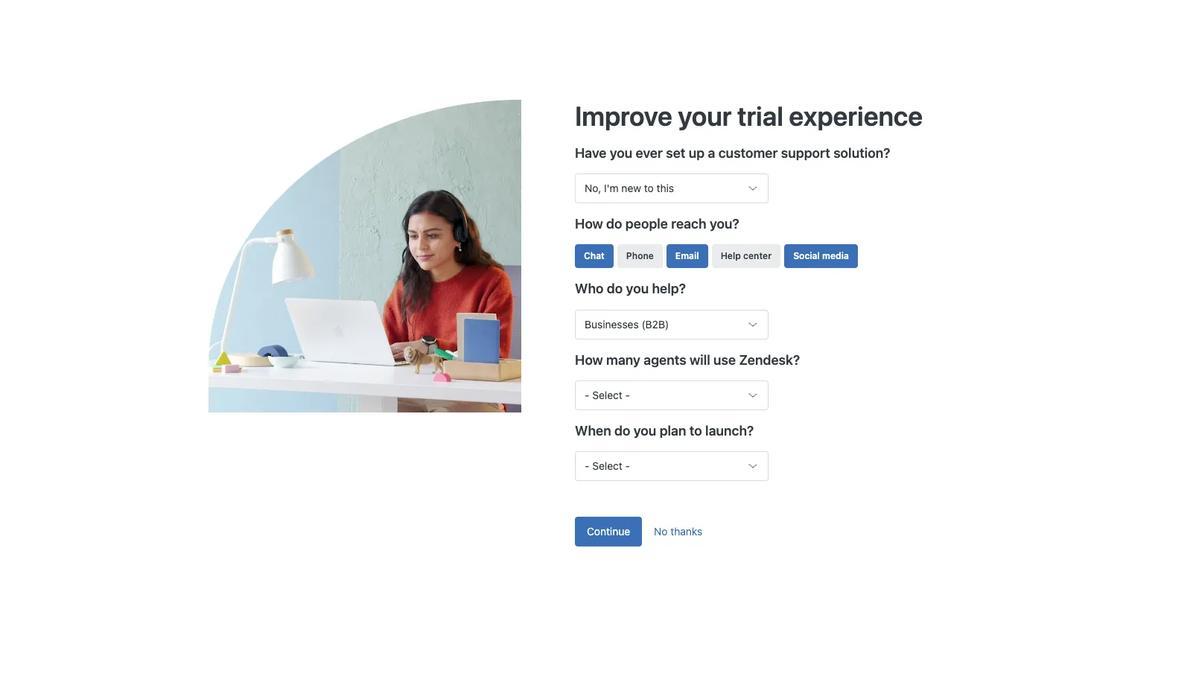 Task type: vqa. For each thing, say whether or not it's contained in the screenshot.
When
yes



Task type: locate. For each thing, give the bounding box(es) containing it.
how
[[575, 216, 603, 232], [575, 352, 603, 368]]

your
[[678, 100, 732, 132]]

phone button
[[617, 245, 663, 268]]

when do you plan to launch?
[[575, 423, 754, 438]]

use
[[713, 352, 736, 368]]

1 how from the top
[[575, 216, 603, 232]]

no, i'm new to this
[[585, 182, 674, 195]]

0 vertical spatial you
[[610, 145, 633, 161]]

no thanks
[[654, 525, 703, 538]]

you
[[610, 145, 633, 161], [626, 281, 649, 297], [634, 423, 656, 438]]

phone
[[626, 251, 654, 262]]

you left "plan"
[[634, 423, 656, 438]]

1 vertical spatial you
[[626, 281, 649, 297]]

how up chat
[[575, 216, 603, 232]]

1 vertical spatial - select - button
[[575, 451, 769, 481]]

do
[[606, 216, 622, 232], [607, 281, 623, 297], [614, 423, 630, 438]]

do for who
[[607, 281, 623, 297]]

new
[[621, 182, 641, 195]]

- down the when do you plan to launch?
[[625, 459, 630, 472]]

1 vertical spatial how
[[575, 352, 603, 368]]

improve your trial experience
[[575, 100, 923, 132]]

do left people
[[606, 216, 622, 232]]

who do you help?
[[575, 281, 686, 297]]

how for how many agents will use zendesk?
[[575, 352, 603, 368]]

select up the when
[[592, 389, 623, 401]]

0 vertical spatial - select - button
[[575, 380, 769, 410]]

1 vertical spatial to
[[689, 423, 702, 438]]

0 vertical spatial - select -
[[585, 389, 630, 401]]

2 vertical spatial do
[[614, 423, 630, 438]]

to inside popup button
[[644, 182, 654, 195]]

businesses (b2b)
[[585, 318, 669, 330]]

center
[[743, 251, 772, 262]]

- select -
[[585, 389, 630, 401], [585, 459, 630, 472]]

experience
[[789, 100, 923, 132]]

who
[[575, 281, 604, 297]]

0 horizontal spatial to
[[644, 182, 654, 195]]

do for when
[[614, 423, 630, 438]]

you?
[[710, 216, 739, 232]]

continue button
[[575, 517, 642, 547]]

- select - button
[[575, 380, 769, 410], [575, 451, 769, 481]]

help?
[[652, 281, 686, 297]]

1 vertical spatial - select -
[[585, 459, 630, 472]]

how do people reach you?
[[575, 216, 739, 232]]

2 - select - button from the top
[[575, 451, 769, 481]]

to
[[644, 182, 654, 195], [689, 423, 702, 438]]

- select - button down "plan"
[[575, 451, 769, 481]]

-
[[585, 389, 589, 401], [625, 389, 630, 401], [585, 459, 589, 472], [625, 459, 630, 472]]

0 vertical spatial select
[[592, 389, 623, 401]]

you left the ever
[[610, 145, 633, 161]]

select down the when
[[592, 459, 623, 472]]

have
[[575, 145, 607, 161]]

you for who
[[626, 281, 649, 297]]

businesses
[[585, 318, 639, 330]]

do right the when
[[614, 423, 630, 438]]

thanks
[[670, 525, 703, 538]]

select
[[592, 389, 623, 401], [592, 459, 623, 472]]

do right who at top
[[607, 281, 623, 297]]

do for how
[[606, 216, 622, 232]]

- select - button up "plan"
[[575, 380, 769, 410]]

launch?
[[705, 423, 754, 438]]

to right "plan"
[[689, 423, 702, 438]]

businesses (b2b) button
[[575, 309, 769, 339]]

social media
[[793, 251, 849, 262]]

1 vertical spatial select
[[592, 459, 623, 472]]

1 vertical spatial do
[[607, 281, 623, 297]]

chat button
[[575, 245, 614, 268]]

- select - down the when
[[585, 459, 630, 472]]

0 vertical spatial do
[[606, 216, 622, 232]]

0 vertical spatial how
[[575, 216, 603, 232]]

you for when
[[634, 423, 656, 438]]

customer service agent wearing a headset and sitting at a desk as balloons float through the air in celebration. image
[[209, 100, 575, 413]]

- select - up the when
[[585, 389, 630, 401]]

you left help? on the right
[[626, 281, 649, 297]]

2 how from the top
[[575, 352, 603, 368]]

- down the when
[[585, 459, 589, 472]]

no thanks button
[[642, 517, 714, 547]]

to left this at the right
[[644, 182, 654, 195]]

help center
[[721, 251, 772, 262]]

media
[[822, 251, 849, 262]]

how left many
[[575, 352, 603, 368]]

- down many
[[625, 389, 630, 401]]

continue
[[587, 525, 630, 538]]

how many agents will use zendesk?
[[575, 352, 800, 368]]

reach
[[671, 216, 706, 232]]

0 vertical spatial to
[[644, 182, 654, 195]]

2 vertical spatial you
[[634, 423, 656, 438]]



Task type: describe. For each thing, give the bounding box(es) containing it.
set
[[666, 145, 686, 161]]

social
[[793, 251, 820, 262]]

email button
[[666, 245, 708, 268]]

will
[[690, 352, 710, 368]]

2 - select - from the top
[[585, 459, 630, 472]]

improve
[[575, 100, 672, 132]]

plan
[[660, 423, 686, 438]]

email
[[675, 251, 699, 262]]

1 horizontal spatial to
[[689, 423, 702, 438]]

support
[[781, 145, 830, 161]]

social media button
[[784, 245, 858, 268]]

i'm
[[604, 182, 619, 195]]

how for how do people reach you?
[[575, 216, 603, 232]]

chat
[[584, 251, 605, 262]]

when
[[575, 423, 611, 438]]

no, i'm new to this button
[[575, 174, 769, 204]]

no
[[654, 525, 668, 538]]

zendesk?
[[739, 352, 800, 368]]

no,
[[585, 182, 601, 195]]

customer
[[718, 145, 778, 161]]

- up the when
[[585, 389, 589, 401]]

help center button
[[712, 245, 781, 268]]

this
[[657, 182, 674, 195]]

many
[[606, 352, 640, 368]]

help
[[721, 251, 741, 262]]

agents
[[644, 352, 686, 368]]

1 - select - from the top
[[585, 389, 630, 401]]

trial
[[737, 100, 783, 132]]

solution?
[[833, 145, 890, 161]]

people
[[625, 216, 668, 232]]

have you ever set up a customer support solution?
[[575, 145, 890, 161]]

ever
[[636, 145, 663, 161]]

(b2b)
[[642, 318, 669, 330]]

a
[[708, 145, 715, 161]]

2 select from the top
[[592, 459, 623, 472]]

1 - select - button from the top
[[575, 380, 769, 410]]

1 select from the top
[[592, 389, 623, 401]]

up
[[689, 145, 705, 161]]



